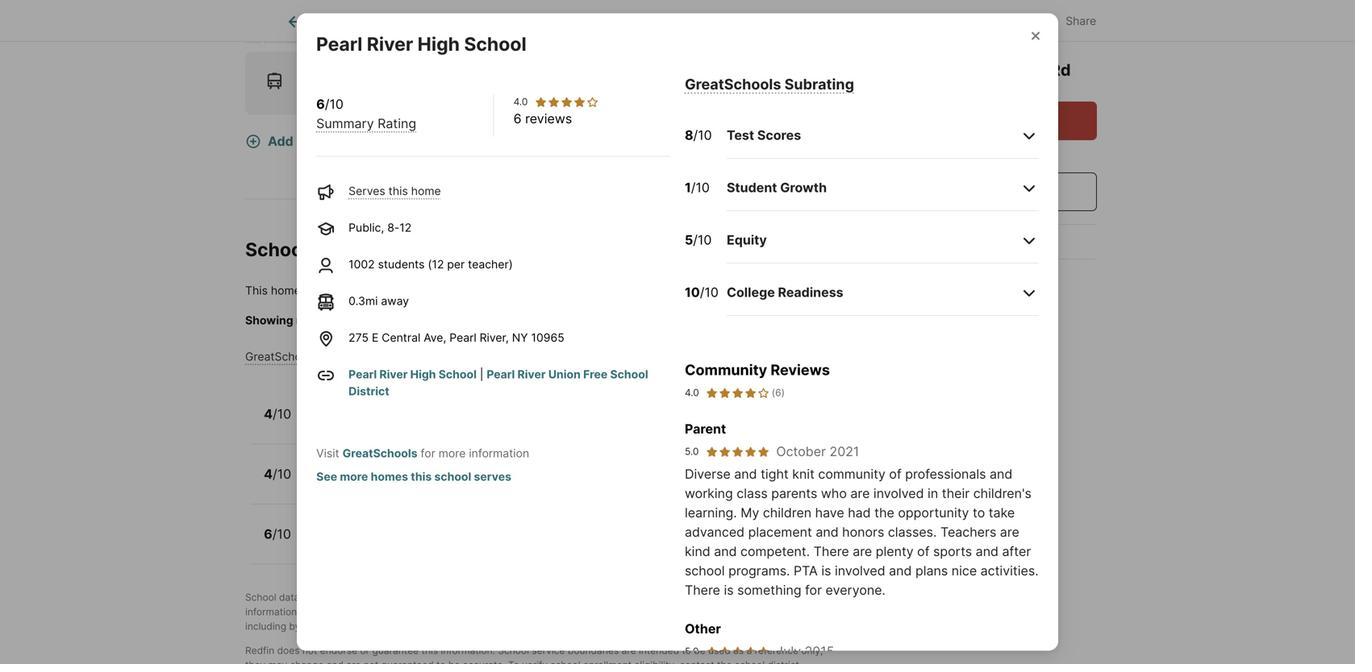 Task type: describe. For each thing, give the bounding box(es) containing it.
google image
[[249, 22, 303, 43]]

within
[[316, 284, 348, 298]]

pearl right the ave,
[[450, 331, 477, 345]]

/10 up serving
[[700, 285, 719, 301]]

6 reviews
[[514, 111, 572, 127]]

endorse
[[320, 645, 358, 657]]

not inside school service boundaries are intended to be used as a reference only; they may change and are not
[[364, 660, 379, 665]]

add
[[268, 133, 293, 149]]

/10 left test
[[693, 127, 712, 143]]

and right buyers
[[679, 592, 696, 604]]

and inside school service boundaries are intended to be used as a reference only; they may change and are not
[[327, 660, 344, 665]]

pearl for pearl river high school
[[316, 33, 363, 55]]

options
[[768, 75, 817, 91]]

1 4 /10 from the top
[[264, 406, 291, 422]]

and up redfin does not endorse or guarantee this information.
[[354, 621, 372, 633]]

contacting
[[303, 621, 352, 633]]

greatschools subrating link
[[685, 75, 854, 93]]

this down college at the top right of page
[[741, 314, 761, 328]]

high for pearl river high school
[[418, 33, 460, 55]]

this home is within the pearl river union free school district
[[245, 284, 577, 298]]

share
[[1066, 14, 1096, 28]]

after
[[1002, 544, 1031, 560]]

(12
[[428, 258, 444, 271]]

is left within
[[304, 284, 313, 298]]

data
[[279, 592, 300, 604]]

guarantee
[[372, 645, 419, 657]]

as inside school service boundaries are intended to be used as a reference only; they may change and are not
[[734, 645, 744, 657]]

and down teachers
[[976, 544, 999, 560]]

(845) 735-3020 link
[[871, 225, 1097, 259]]

a for ,
[[436, 592, 442, 604]]

serves
[[349, 184, 385, 198]]

pearl river high school
[[316, 33, 527, 55]]

serves this home
[[349, 184, 441, 198]]

0 vertical spatial by
[[355, 592, 367, 604]]

4 left see
[[264, 467, 273, 482]]

learning.
[[685, 505, 737, 521]]

0 horizontal spatial 4.0
[[514, 96, 528, 108]]

other
[[685, 622, 721, 637]]

pearl river union free school district
[[349, 368, 648, 399]]

competent.
[[741, 544, 810, 560]]

nonprofit
[[444, 592, 486, 604]]

take
[[989, 505, 1015, 521]]

does
[[277, 645, 300, 657]]

see
[[618, 314, 637, 328]]

8
[[685, 127, 693, 143]]

college readiness
[[727, 285, 844, 301]]

0.3mi
[[349, 294, 378, 308]]

1 vertical spatial involved
[[835, 564, 886, 579]]

0.3mi away
[[349, 294, 409, 308]]

website
[[559, 314, 600, 328]]

see
[[316, 470, 337, 484]]

0 horizontal spatial home
[[271, 284, 301, 298]]

/10 inside 6 /10 summary rating
[[325, 96, 344, 112]]

8 /10
[[685, 127, 712, 143]]

programs.
[[729, 564, 790, 579]]

6 for 6 reviews
[[514, 111, 522, 127]]

/10 left see
[[273, 467, 291, 482]]

tight
[[761, 467, 789, 482]]

and up children's
[[990, 467, 1013, 482]]

is right pta
[[822, 564, 831, 579]]

square
[[504, 75, 547, 91]]

all
[[640, 314, 652, 328]]

pearl for pearl river high school |
[[349, 368, 377, 382]]

and up contacting
[[300, 607, 317, 618]]

0 vertical spatial involved
[[874, 486, 924, 502]]

6 /10
[[264, 527, 291, 542]]

student growth button
[[727, 165, 1039, 211]]

their
[[942, 486, 970, 502]]

rockland
[[973, 60, 1047, 80]]

2 4 /10 from the top
[[264, 467, 291, 482]]

a inside school service boundaries are intended to be used as a reference only; they may change and are not
[[747, 645, 752, 657]]

this right serves
[[389, 184, 408, 198]]

river down the 1002 students (12 per teacher)
[[402, 284, 431, 298]]

community
[[685, 361, 767, 379]]

1 horizontal spatial 4.0
[[685, 387, 699, 399]]

school left |
[[439, 368, 477, 382]]

1 vertical spatial pearl river union free school district link
[[349, 368, 648, 399]]

nice
[[952, 564, 977, 579]]

school up square
[[464, 33, 527, 55]]

203
[[938, 60, 970, 80]]

3020
[[1001, 234, 1035, 250]]

visiting
[[374, 621, 407, 633]]

5 /10
[[685, 232, 712, 248]]

ny
[[512, 331, 528, 345]]

redfin inside , a nonprofit organization. redfin recommends buyers and renters use greatschools information and ratings as a including by contacting and visiting the schools themselves.
[[551, 592, 580, 604]]

including
[[245, 621, 286, 633]]

1 horizontal spatial more
[[439, 447, 466, 461]]

home inside pearl river high school 'dialog'
[[411, 184, 441, 198]]

july 2015
[[776, 644, 835, 660]]

subrating
[[785, 75, 854, 93]]

diverse and tight knit community of professionals and working class parents who are involved in their children's learning. my children have had the opportunity to take advanced placement and honors classes. teachers are kind and competent. there are plenty of sports and after school programs. pta is involved and plans nice activities. there is something for everyone.
[[685, 467, 1039, 599]]

public, inside pearl river high school 'dialog'
[[349, 221, 384, 235]]

a for add
[[296, 133, 304, 149]]

school up showing nearby schools. please check the school district website to see all schools serving this home.
[[495, 284, 533, 298]]

summary rating link
[[316, 116, 416, 131]]

0 horizontal spatial of
[[889, 467, 902, 482]]

send a message
[[933, 184, 1035, 200]]

8-
[[387, 221, 400, 235]]

high for pearl river high school |
[[410, 368, 436, 382]]

river for pearl river high school |
[[379, 368, 408, 382]]

1 vertical spatial summary
[[320, 350, 371, 364]]

used
[[708, 645, 731, 657]]

are up the had
[[851, 486, 870, 502]]

rating inside 6 /10 summary rating
[[378, 116, 416, 131]]

/10 left equity
[[693, 232, 712, 248]]

greatschools link
[[343, 447, 418, 461]]

are down 'endorse'
[[346, 660, 361, 665]]

this down visit greatschools for more information on the left bottom of page
[[411, 470, 432, 484]]

renters
[[698, 592, 731, 604]]

per
[[447, 258, 465, 271]]

/10 left student on the top right of page
[[691, 180, 710, 196]]

honors
[[842, 525, 885, 541]]

the up 275 e central ave, pearl river, ny 10965 on the left
[[460, 314, 477, 328]]

send a message button
[[871, 173, 1097, 211]]

/10 up data at the left of page
[[272, 527, 291, 542]]

river for pearl river union free school district
[[518, 368, 546, 382]]

to inside school service boundaries are intended to be used as a reference only; they may change and are not
[[682, 645, 691, 657]]

community reviews
[[685, 361, 830, 379]]

0 horizontal spatial for
[[421, 447, 436, 461]]

information.
[[441, 645, 495, 657]]

6 for 6 /10 summary rating
[[316, 96, 325, 112]]

,
[[431, 592, 433, 604]]

/10 left franklin
[[273, 406, 291, 422]]

and up class
[[734, 467, 757, 482]]

rating 5.0 out of 5 element for parent
[[705, 446, 770, 459]]

sports
[[933, 544, 972, 560]]

recommends
[[582, 592, 642, 604]]

ratings
[[320, 607, 351, 618]]

share button
[[1030, 4, 1110, 37]]

student
[[727, 180, 777, 196]]

as inside , a nonprofit organization. redfin recommends buyers and renters use greatschools information and ratings as a including by contacting and visiting the schools themselves.
[[354, 607, 364, 618]]

diverse
[[685, 467, 731, 482]]

4 left franklin
[[264, 406, 273, 422]]

10 /10
[[685, 285, 719, 301]]

6 for 6 /10
[[264, 527, 272, 542]]

1 vertical spatial rating
[[374, 350, 408, 364]]

, a nonprofit organization. redfin recommends buyers and renters use greatschools information and ratings as a including by contacting and visiting the schools themselves.
[[245, 592, 814, 633]]

1 vertical spatial of
[[917, 544, 930, 560]]

0 horizontal spatial redfin
[[245, 645, 275, 657]]

2 • from the left
[[459, 477, 466, 491]]

franklin avenue school
[[309, 399, 457, 415]]

service
[[532, 645, 565, 657]]

everyone.
[[826, 583, 886, 599]]

test
[[727, 127, 754, 143]]

send
[[933, 184, 965, 200]]

professionals
[[905, 467, 986, 482]]

add a commute
[[268, 133, 366, 149]]

see more homes this school serves link
[[316, 470, 511, 484]]



Task type: locate. For each thing, give the bounding box(es) containing it.
1 horizontal spatial redfin
[[551, 592, 580, 604]]

showing nearby schools. please check the school district website to see all schools serving this home.
[[245, 314, 797, 328]]

serves
[[474, 470, 511, 484]]

1 tab from the left
[[397, 2, 528, 41]]

rating 4.0 out of 5 element down park,
[[534, 96, 599, 108]]

use
[[734, 592, 750, 604]]

school inside school service boundaries are intended to be used as a reference only; they may change and are not
[[498, 645, 529, 657]]

pearl down 275
[[349, 368, 377, 382]]

1 vertical spatial home
[[271, 284, 301, 298]]

1 vertical spatial union
[[548, 368, 581, 382]]

free inside "pearl river union free school district"
[[583, 368, 608, 382]]

rating 4.0 out of 5 element down community
[[706, 386, 770, 401]]

october 2021
[[776, 444, 859, 460]]

information inside , a nonprofit organization. redfin recommends buyers and renters use greatschools information and ratings as a including by contacting and visiting the schools themselves.
[[245, 607, 297, 618]]

river for pearl river high school
[[367, 33, 413, 55]]

0 vertical spatial high
[[418, 33, 460, 55]]

school down pearl river high school | on the bottom left
[[413, 399, 457, 415]]

information
[[469, 447, 529, 461], [245, 607, 297, 618]]

1 horizontal spatial information
[[469, 447, 529, 461]]

1 horizontal spatial not
[[364, 660, 379, 665]]

public, down evans
[[309, 477, 345, 491]]

2 horizontal spatial 6
[[514, 111, 522, 127]]

pearl down students
[[372, 284, 400, 298]]

pearl river high school dialog
[[297, 13, 1059, 665]]

0 vertical spatial 5.0
[[685, 446, 699, 458]]

class
[[737, 486, 768, 502]]

• down park
[[370, 477, 376, 491]]

0 horizontal spatial or
[[360, 645, 370, 657]]

6
[[316, 96, 325, 112], [514, 111, 522, 127], [264, 527, 272, 542]]

rating 5.0 out of 5 element down other
[[705, 646, 770, 659]]

union down 10965
[[548, 368, 581, 382]]

1 vertical spatial more
[[340, 470, 368, 484]]

1 horizontal spatial or
[[977, 148, 990, 164]]

map region
[[46, 0, 872, 52]]

washington down map region
[[429, 75, 500, 91]]

a right the send
[[968, 184, 975, 200]]

1 vertical spatial high
[[410, 368, 436, 382]]

to down the pearl river high school
[[413, 75, 425, 91]]

2021
[[830, 444, 859, 460]]

0 vertical spatial for
[[421, 447, 436, 461]]

more right see
[[340, 470, 368, 484]]

homes
[[371, 470, 408, 484]]

the right 'visiting'
[[409, 621, 424, 633]]

1 vertical spatial information
[[245, 607, 297, 618]]

1 horizontal spatial for
[[805, 583, 822, 599]]

(845) 735-3020
[[933, 234, 1035, 250]]

1 horizontal spatial •
[[459, 477, 466, 491]]

1 vertical spatial there
[[685, 583, 720, 599]]

school down the see
[[610, 368, 648, 382]]

they
[[245, 660, 265, 665]]

1 vertical spatial redfin
[[245, 645, 275, 657]]

rating down central
[[374, 350, 408, 364]]

for up "see more homes this school serves" link
[[421, 447, 436, 461]]

0 vertical spatial more
[[439, 447, 466, 461]]

pearl right google image
[[316, 33, 363, 55]]

0 vertical spatial not
[[302, 645, 317, 657]]

1 vertical spatial for
[[805, 583, 822, 599]]

0 horizontal spatial union
[[433, 284, 466, 298]]

or right 'endorse'
[[360, 645, 370, 657]]

student growth
[[727, 180, 827, 196]]

0 vertical spatial rating 4.0 out of 5 element
[[534, 96, 599, 108]]

5.0 down other
[[685, 646, 699, 658]]

4.0 down square
[[514, 96, 528, 108]]

1 vertical spatial district
[[349, 385, 389, 399]]

5.0 for parent
[[685, 446, 699, 458]]

placement
[[748, 525, 812, 541]]

0 vertical spatial 4 /10
[[264, 406, 291, 422]]

working
[[685, 486, 733, 502]]

more up the see more homes this school serves
[[439, 447, 466, 461]]

0 vertical spatial union
[[433, 284, 466, 298]]

evans
[[309, 459, 347, 475]]

free
[[468, 284, 493, 298], [583, 368, 608, 382]]

1 rating 5.0 out of 5 element from the top
[[705, 446, 770, 459]]

1 horizontal spatial rating 4.0 out of 5 element
[[706, 386, 770, 401]]

school inside "pearl river union free school district"
[[610, 368, 648, 382]]

greatschools inside , a nonprofit organization. redfin recommends buyers and renters use greatschools information and ratings as a including by contacting and visiting the schools themselves.
[[753, 592, 814, 604]]

this right the guarantee
[[422, 645, 438, 657]]

1 vertical spatial schools
[[427, 621, 462, 633]]

to up teachers
[[973, 505, 985, 521]]

0 vertical spatial rating
[[378, 116, 416, 131]]

away
[[381, 294, 409, 308]]

1 vertical spatial rating 4.0 out of 5 element
[[706, 386, 770, 401]]

2 rating 5.0 out of 5 element from the top
[[705, 646, 770, 659]]

for down pta
[[805, 583, 822, 599]]

/10 up commute on the top left of the page
[[325, 96, 344, 112]]

1 horizontal spatial by
[[355, 592, 367, 604]]

1 vertical spatial 5.0
[[685, 646, 699, 658]]

public, inside evans park school public, k-4 • nearby school • 0.6mi
[[309, 477, 345, 491]]

greatschools subrating
[[685, 75, 854, 93]]

there up other
[[685, 583, 720, 599]]

4 /10 left franklin
[[264, 406, 291, 422]]

0 horizontal spatial there
[[685, 583, 720, 599]]

pta
[[794, 564, 818, 579]]

1 horizontal spatial as
[[734, 645, 744, 657]]

please
[[386, 314, 421, 328]]

4 inside evans park school public, k-4 • nearby school • 0.6mi
[[359, 477, 366, 491]]

to inside diverse and tight knit community of professionals and working class parents who are involved in their children's learning. my children have had the opportunity to take advanced placement and honors classes. teachers are kind and competent. there are plenty of sports and after school programs. pta is involved and plans nice activities. there is something for everyone.
[[973, 505, 985, 521]]

0 vertical spatial schools
[[655, 314, 696, 328]]

free down teacher)
[[468, 284, 493, 298]]

involved left 'in'
[[874, 486, 924, 502]]

district up franklin avenue school
[[349, 385, 389, 399]]

be
[[694, 645, 706, 657]]

4.0 up parent
[[685, 387, 699, 399]]

• left 0.6mi
[[459, 477, 466, 491]]

there up pta
[[814, 544, 849, 560]]

2 washington from the left
[[585, 75, 657, 91]]

1 horizontal spatial union
[[548, 368, 581, 382]]

0 vertical spatial pearl river union free school district link
[[372, 284, 577, 298]]

union inside "pearl river union free school district"
[[548, 368, 581, 382]]

had
[[848, 505, 871, 521]]

teacher)
[[468, 258, 513, 271]]

not up change
[[302, 645, 317, 657]]

commute
[[307, 133, 366, 149]]

and down advanced
[[714, 544, 737, 560]]

0 horizontal spatial more
[[340, 470, 368, 484]]

0 horizontal spatial public,
[[309, 477, 345, 491]]

1 horizontal spatial schools
[[655, 314, 696, 328]]

district inside "pearl river union free school district"
[[349, 385, 389, 399]]

2 5.0 from the top
[[685, 646, 699, 658]]

summary down 275
[[320, 350, 371, 364]]

public, left 8-
[[349, 221, 384, 235]]

0 vertical spatial home
[[411, 184, 441, 198]]

pearl river high school link
[[349, 368, 477, 382]]

knit
[[792, 467, 815, 482]]

rating 5.0 out of 5 element
[[705, 446, 770, 459], [705, 646, 770, 659]]

0 vertical spatial there
[[814, 544, 849, 560]]

message
[[978, 184, 1035, 200]]

rd
[[1050, 60, 1071, 80]]

rating 5.0 out of 5 element for other
[[705, 646, 770, 659]]

pearl inside "pearl river union free school district"
[[487, 368, 515, 382]]

children
[[763, 505, 812, 521]]

of up plans
[[917, 544, 930, 560]]

is down programs.
[[724, 583, 734, 599]]

visit greatschools for more information
[[316, 447, 529, 461]]

0 horizontal spatial •
[[370, 477, 376, 491]]

a for send
[[968, 184, 975, 200]]

pearl river high school |
[[349, 368, 487, 382]]

for inside diverse and tight knit community of professionals and working class parents who are involved in their children's learning. my children have had the opportunity to take advanced placement and honors classes. teachers are kind and competent. there are plenty of sports and after school programs. pta is involved and plans nice activities. there is something for everyone.
[[805, 583, 822, 599]]

test scores button
[[727, 113, 1039, 159]]

add a commute button
[[245, 123, 392, 160]]

is right data at the left of page
[[302, 592, 310, 604]]

0 horizontal spatial information
[[245, 607, 297, 618]]

summary up commute on the top left of the page
[[316, 116, 374, 131]]

to left be
[[682, 645, 691, 657]]

are left intended
[[622, 645, 636, 657]]

redfin
[[551, 592, 580, 604], [245, 645, 275, 657]]

redfin up they
[[245, 645, 275, 657]]

free down 'website' at the top of the page
[[583, 368, 608, 382]]

1 vertical spatial 4.0
[[685, 387, 699, 399]]

a left reference
[[747, 645, 752, 657]]

involved up the everyone.
[[835, 564, 886, 579]]

are up 'after'
[[1000, 525, 1020, 541]]

1 washington from the left
[[429, 75, 500, 91]]

or up send a message
[[977, 148, 990, 164]]

tab
[[397, 2, 528, 41], [528, 2, 654, 41]]

square,
[[660, 75, 707, 91]]

readiness
[[778, 285, 844, 301]]

a right ratings in the bottom left of the page
[[367, 607, 373, 618]]

0 vertical spatial summary
[[316, 116, 374, 131]]

1 horizontal spatial home
[[411, 184, 441, 198]]

who
[[821, 486, 847, 502]]

may
[[268, 660, 287, 665]]

0 horizontal spatial not
[[302, 645, 317, 657]]

12
[[400, 221, 412, 235]]

0 vertical spatial or
[[977, 148, 990, 164]]

tab list
[[245, 0, 667, 41]]

to left the see
[[604, 314, 614, 328]]

nearby
[[296, 314, 334, 328]]

1 horizontal spatial of
[[917, 544, 930, 560]]

information up serves
[[469, 447, 529, 461]]

information inside pearl river high school 'dialog'
[[469, 447, 529, 461]]

reviews
[[525, 111, 572, 127]]

1 • from the left
[[370, 477, 376, 491]]

school left data at the left of page
[[245, 592, 276, 604]]

rating 4.0 out of 5 element
[[534, 96, 599, 108], [706, 386, 770, 401]]

by inside , a nonprofit organization. redfin recommends buyers and renters use greatschools information and ratings as a including by contacting and visiting the schools themselves.
[[289, 621, 300, 633]]

the inside diverse and tight knit community of professionals and working class parents who are involved in their children's learning. my children have had the opportunity to take advanced placement and honors classes. teachers are kind and competent. there are plenty of sports and after school programs. pta is involved and plans nice activities. there is something for everyone.
[[875, 505, 895, 521]]

summary inside 6 /10 summary rating
[[316, 116, 374, 131]]

0 vertical spatial 4.0
[[514, 96, 528, 108]]

rating up serves this home
[[378, 116, 416, 131]]

showing
[[245, 314, 293, 328]]

1 vertical spatial by
[[289, 621, 300, 633]]

0 horizontal spatial free
[[468, 284, 493, 298]]

river inside "pearl river union free school district"
[[518, 368, 546, 382]]

0 horizontal spatial by
[[289, 621, 300, 633]]

0 vertical spatial as
[[354, 607, 364, 618]]

schools right all
[[655, 314, 696, 328]]

october
[[776, 444, 826, 460]]

washington
[[429, 75, 500, 91], [585, 75, 657, 91]]

0 horizontal spatial rating 4.0 out of 5 element
[[534, 96, 599, 108]]

4 down park
[[359, 477, 366, 491]]

reference
[[755, 645, 799, 657]]

0 vertical spatial free
[[468, 284, 493, 298]]

as right ratings in the bottom left of the page
[[354, 607, 364, 618]]

pearl for pearl river union free school district
[[487, 368, 515, 382]]

1 vertical spatial 4 /10
[[264, 467, 291, 482]]

and
[[734, 467, 757, 482], [990, 467, 1013, 482], [816, 525, 839, 541], [714, 544, 737, 560], [976, 544, 999, 560], [889, 564, 912, 579], [679, 592, 696, 604], [300, 607, 317, 618], [354, 621, 372, 633], [327, 660, 344, 665]]

1 vertical spatial or
[[360, 645, 370, 657]]

school inside evans park school public, k-4 • nearby school • 0.6mi
[[421, 477, 456, 491]]

rating 5.0 out of 5 element up "diverse"
[[705, 446, 770, 459]]

2 tab from the left
[[528, 2, 654, 41]]

1 5.0 from the top
[[685, 446, 699, 458]]

5.0
[[685, 446, 699, 458], [685, 646, 699, 658]]

1 horizontal spatial washington
[[585, 75, 657, 91]]

buyers
[[645, 592, 676, 604]]

home
[[411, 184, 441, 198], [271, 284, 301, 298]]

pearl river union free school district link down river,
[[349, 368, 648, 399]]

6 /10 summary rating
[[316, 96, 416, 131]]

river down ny
[[518, 368, 546, 382]]

home up the 12
[[411, 184, 441, 198]]

0 horizontal spatial schools
[[427, 621, 462, 633]]

1 vertical spatial public,
[[309, 477, 345, 491]]

5.0 down parent
[[685, 446, 699, 458]]

park
[[350, 459, 379, 475]]

community
[[818, 467, 886, 482]]

pearl river union free school district link down teacher)
[[372, 284, 577, 298]]

by right provided
[[355, 592, 367, 604]]

4
[[264, 406, 273, 422], [264, 467, 273, 482], [359, 477, 366, 491]]

0 horizontal spatial district
[[349, 385, 389, 399]]

1 horizontal spatial there
[[814, 544, 849, 560]]

1 horizontal spatial free
[[583, 368, 608, 382]]

by up "does"
[[289, 621, 300, 633]]

school data is provided by greatschools
[[245, 592, 431, 604]]

and down 'endorse'
[[327, 660, 344, 665]]

river inside pearl river high school element
[[367, 33, 413, 55]]

1 vertical spatial rating 5.0 out of 5 element
[[705, 646, 770, 659]]

a right the ,
[[436, 592, 442, 604]]

school down themselves.
[[498, 645, 529, 657]]

visit
[[316, 447, 339, 461]]

1 horizontal spatial 6
[[316, 96, 325, 112]]

union
[[433, 284, 466, 298], [548, 368, 581, 382]]

0 vertical spatial redfin
[[551, 592, 580, 604]]

0 vertical spatial of
[[889, 467, 902, 482]]

•
[[370, 477, 376, 491], [459, 477, 466, 491]]

for
[[421, 447, 436, 461], [805, 583, 822, 599]]

0.6mi
[[469, 477, 498, 491]]

0 vertical spatial district
[[536, 284, 577, 298]]

students
[[378, 258, 425, 271]]

6 inside 6 /10 summary rating
[[316, 96, 325, 112]]

1 horizontal spatial public,
[[349, 221, 384, 235]]

are down honors
[[853, 544, 872, 560]]

opportunity
[[898, 505, 969, 521]]

pearl river high school element
[[316, 13, 546, 56]]

river up 6 /10 summary rating at the top of the page
[[367, 33, 413, 55]]

2015
[[805, 644, 835, 660]]

school inside evans park school public, k-4 • nearby school • 0.6mi
[[382, 459, 425, 475]]

information up "including"
[[245, 607, 297, 618]]

as right used at the bottom right of page
[[734, 645, 744, 657]]

college
[[727, 285, 775, 301]]

district up district
[[536, 284, 577, 298]]

the right the had
[[875, 505, 895, 521]]

the down 1002
[[351, 284, 368, 298]]

and down have
[[816, 525, 839, 541]]

provided
[[312, 592, 353, 604]]

1 /10
[[685, 180, 710, 196]]

high inside pearl river high school element
[[418, 33, 460, 55]]

schools inside , a nonprofit organization. redfin recommends buyers and renters use greatschools information and ratings as a including by contacting and visiting the schools themselves.
[[427, 621, 462, 633]]

0 horizontal spatial washington
[[429, 75, 500, 91]]

5.0 for other
[[685, 646, 699, 658]]

teachers
[[941, 525, 997, 541]]

1 vertical spatial free
[[583, 368, 608, 382]]

park,
[[551, 75, 582, 91]]

1 vertical spatial not
[[364, 660, 379, 665]]

0 vertical spatial public,
[[349, 221, 384, 235]]

1 horizontal spatial district
[[536, 284, 577, 298]]

pearl right |
[[487, 368, 515, 382]]

union down per
[[433, 284, 466, 298]]

school up nearby
[[382, 459, 425, 475]]

have
[[815, 505, 844, 521]]

of right community on the bottom of the page
[[889, 467, 902, 482]]

home right the "this"
[[271, 284, 301, 298]]

0 horizontal spatial 6
[[264, 527, 272, 542]]

the inside , a nonprofit organization. redfin recommends buyers and renters use greatschools information and ratings as a including by contacting and visiting the schools themselves.
[[409, 621, 424, 633]]

0 horizontal spatial as
[[354, 607, 364, 618]]

0 vertical spatial rating 5.0 out of 5 element
[[705, 446, 770, 459]]

this
[[245, 284, 268, 298]]

0 vertical spatial information
[[469, 447, 529, 461]]

evans park school public, k-4 • nearby school • 0.6mi
[[309, 459, 498, 491]]

serves this home link
[[349, 184, 441, 198]]

10
[[685, 285, 700, 301]]

and down plenty
[[889, 564, 912, 579]]

schools.
[[337, 314, 383, 328]]

school inside diverse and tight knit community of professionals and working class parents who are involved in their children's learning. my children have had the opportunity to take advanced placement and honors classes. teachers are kind and competent. there are plenty of sports and after school programs. pta is involved and plans nice activities. there is something for everyone.
[[685, 564, 725, 579]]

1 vertical spatial as
[[734, 645, 744, 657]]

the
[[351, 284, 368, 298], [460, 314, 477, 328], [875, 505, 895, 521], [409, 621, 424, 633]]



Task type: vqa. For each thing, say whether or not it's contained in the screenshot.
closets,
no



